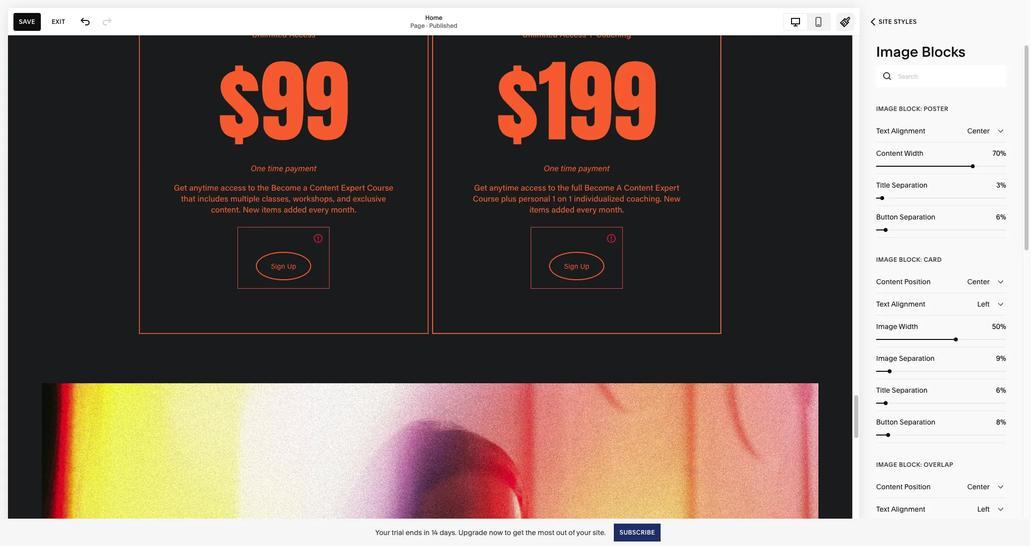 Task type: vqa. For each thing, say whether or not it's contained in the screenshot.
Menu Item Price Font's Paragraph
no



Task type: locate. For each thing, give the bounding box(es) containing it.
title down image separation
[[877, 386, 891, 395]]

2 vertical spatial block:
[[900, 461, 923, 469]]

content for image block: overlap
[[877, 483, 903, 492]]

1 block: from the top
[[900, 105, 923, 113]]

2 vertical spatial content
[[877, 483, 903, 492]]

title
[[877, 181, 891, 190], [877, 386, 891, 395]]

0 vertical spatial text alignment
[[877, 127, 926, 136]]

position down image block: overlap
[[905, 483, 931, 492]]

0 vertical spatial button
[[877, 213, 899, 222]]

6 image from the top
[[877, 461, 898, 469]]

tab list
[[785, 14, 831, 30]]

published
[[429, 22, 458, 29]]

separation up image block: overlap
[[900, 418, 936, 427]]

2 content position field from the top
[[877, 476, 1007, 498]]

2 text alignment field from the top
[[877, 293, 1007, 315]]

alignment down image block: poster
[[892, 127, 926, 136]]

text alignment for overlap
[[877, 505, 926, 514]]

Text Alignment field
[[877, 120, 1007, 142], [877, 293, 1007, 315], [877, 499, 1007, 521]]

position down image block: card
[[905, 278, 931, 287]]

1 vertical spatial text alignment
[[877, 300, 926, 309]]

1 vertical spatial block:
[[900, 256, 923, 264]]

now
[[489, 528, 503, 537]]

text alignment field down card
[[877, 293, 1007, 315]]

2 vertical spatial text
[[877, 505, 890, 514]]

None range field
[[877, 164, 1007, 168], [877, 196, 1007, 200], [877, 228, 1007, 232], [877, 338, 1007, 342], [877, 370, 1007, 374], [877, 402, 1007, 406], [877, 433, 1007, 437], [877, 164, 1007, 168], [877, 196, 1007, 200], [877, 228, 1007, 232], [877, 338, 1007, 342], [877, 370, 1007, 374], [877, 402, 1007, 406], [877, 433, 1007, 437]]

1 vertical spatial text alignment field
[[877, 293, 1007, 315]]

site.
[[593, 528, 606, 537]]

content position for overlap
[[877, 483, 931, 492]]

2 content position from the top
[[877, 483, 931, 492]]

1 vertical spatial title
[[877, 386, 891, 395]]

image block: overlap
[[877, 461, 954, 469]]

1 vertical spatial content position
[[877, 483, 931, 492]]

width down image block: poster
[[905, 149, 924, 158]]

content
[[877, 149, 903, 158], [877, 278, 903, 287], [877, 483, 903, 492]]

1 center from the top
[[968, 127, 991, 136]]

block: left card
[[900, 256, 923, 264]]

content position down image block: overlap
[[877, 483, 931, 492]]

2 text alignment from the top
[[877, 300, 926, 309]]

upgrade
[[459, 528, 488, 537]]

3 center from the top
[[968, 483, 991, 492]]

position for card
[[905, 278, 931, 287]]

text alignment down image block: overlap
[[877, 505, 926, 514]]

2 title from the top
[[877, 386, 891, 395]]

title separation down the content width
[[877, 181, 928, 190]]

0 vertical spatial button separation
[[877, 213, 936, 222]]

2 position from the top
[[905, 483, 931, 492]]

image for image block: card
[[877, 256, 898, 264]]

1 vertical spatial button separation
[[877, 418, 936, 427]]

image
[[877, 43, 919, 60], [877, 105, 898, 113], [877, 256, 898, 264], [877, 322, 898, 331], [877, 354, 898, 363], [877, 461, 898, 469]]

3 content from the top
[[877, 483, 903, 492]]

width for image width
[[900, 322, 919, 331]]

content position field for image block: overlap
[[877, 476, 1007, 498]]

content width
[[877, 149, 924, 158]]

title separation down image separation
[[877, 386, 928, 395]]

0 vertical spatial title separation
[[877, 181, 928, 190]]

Content Position field
[[877, 271, 1007, 293], [877, 476, 1007, 498]]

1 vertical spatial width
[[900, 322, 919, 331]]

alignment for card
[[892, 300, 926, 309]]

1 alignment from the top
[[892, 127, 926, 136]]

title down the content width
[[877, 181, 891, 190]]

width up image separation
[[900, 322, 919, 331]]

center for title separation
[[968, 127, 991, 136]]

save button
[[13, 13, 41, 31]]

0 vertical spatial text alignment field
[[877, 120, 1007, 142]]

button separation up image block: overlap
[[877, 418, 936, 427]]

left for card
[[978, 300, 991, 309]]

0 vertical spatial position
[[905, 278, 931, 287]]

1 content position field from the top
[[877, 271, 1007, 293]]

position
[[905, 278, 931, 287], [905, 483, 931, 492]]

width
[[905, 149, 924, 158], [900, 322, 919, 331]]

None field
[[975, 148, 1007, 159], [975, 180, 1007, 191], [975, 212, 1007, 223], [975, 321, 1007, 332], [975, 353, 1007, 364], [975, 385, 1007, 396], [975, 417, 1007, 428], [975, 148, 1007, 159], [975, 180, 1007, 191], [975, 212, 1007, 223], [975, 321, 1007, 332], [975, 353, 1007, 364], [975, 385, 1007, 396], [975, 417, 1007, 428]]

exit
[[52, 18, 65, 25]]

block:
[[900, 105, 923, 113], [900, 256, 923, 264], [900, 461, 923, 469]]

text alignment
[[877, 127, 926, 136], [877, 300, 926, 309], [877, 505, 926, 514]]

3 alignment from the top
[[892, 505, 926, 514]]

0 vertical spatial content position field
[[877, 271, 1007, 293]]

most
[[538, 528, 555, 537]]

1 position from the top
[[905, 278, 931, 287]]

1 vertical spatial title separation
[[877, 386, 928, 395]]

1 button separation from the top
[[877, 213, 936, 222]]

2 vertical spatial center
[[968, 483, 991, 492]]

2 block: from the top
[[900, 256, 923, 264]]

to
[[505, 528, 512, 537]]

image block: poster
[[877, 105, 949, 113]]

3 text from the top
[[877, 505, 890, 514]]

2 vertical spatial alignment
[[892, 505, 926, 514]]

get
[[513, 528, 524, 537]]

block: left poster
[[900, 105, 923, 113]]

alignment down image block: overlap
[[892, 505, 926, 514]]

center inside text alignment field
[[968, 127, 991, 136]]

image for image blocks
[[877, 43, 919, 60]]

content position field down overlap
[[877, 476, 1007, 498]]

1 vertical spatial center
[[968, 278, 991, 287]]

text alignment field down poster
[[877, 120, 1007, 142]]

1 image from the top
[[877, 43, 919, 60]]

2 text from the top
[[877, 300, 890, 309]]

button separation up image block: card
[[877, 213, 936, 222]]

3 text alignment field from the top
[[877, 499, 1007, 521]]

days.
[[440, 528, 457, 537]]

0 vertical spatial text
[[877, 127, 890, 136]]

0 vertical spatial content position
[[877, 278, 931, 287]]

0 vertical spatial block:
[[900, 105, 923, 113]]

0 vertical spatial left
[[978, 300, 991, 309]]

2 vertical spatial text alignment field
[[877, 499, 1007, 521]]

text alignment field down overlap
[[877, 499, 1007, 521]]

block: left overlap
[[900, 461, 923, 469]]

image blocks
[[877, 43, 966, 60]]

button
[[877, 213, 899, 222], [877, 418, 899, 427]]

2 vertical spatial text alignment
[[877, 505, 926, 514]]

content position down image block: card
[[877, 278, 931, 287]]

text
[[877, 127, 890, 136], [877, 300, 890, 309], [877, 505, 890, 514]]

2 content from the top
[[877, 278, 903, 287]]

1 vertical spatial left
[[978, 505, 991, 514]]

block: for image width
[[900, 256, 923, 264]]

0 vertical spatial title
[[877, 181, 891, 190]]

5 image from the top
[[877, 354, 898, 363]]

separation down image separation
[[893, 386, 928, 395]]

2 image from the top
[[877, 105, 898, 113]]

center
[[968, 127, 991, 136], [968, 278, 991, 287], [968, 483, 991, 492]]

image separation
[[877, 354, 935, 363]]

left
[[978, 300, 991, 309], [978, 505, 991, 514]]

text alignment up the content width
[[877, 127, 926, 136]]

alignment
[[892, 127, 926, 136], [892, 300, 926, 309], [892, 505, 926, 514]]

2 center from the top
[[968, 278, 991, 287]]

home page · published
[[411, 14, 458, 29]]

0 vertical spatial content
[[877, 149, 903, 158]]

2 alignment from the top
[[892, 300, 926, 309]]

your trial ends in 14 days. upgrade now to get the most out of your site.
[[376, 528, 606, 537]]

2 left from the top
[[978, 505, 991, 514]]

alignment up image width
[[892, 300, 926, 309]]

separation
[[893, 181, 928, 190], [900, 213, 936, 222], [900, 354, 935, 363], [893, 386, 928, 395], [900, 418, 936, 427]]

width for content width
[[905, 149, 924, 158]]

site styles
[[879, 18, 918, 25]]

subscribe button
[[614, 524, 661, 542]]

1 vertical spatial text
[[877, 300, 890, 309]]

alignment for overlap
[[892, 505, 926, 514]]

0 vertical spatial center
[[968, 127, 991, 136]]

text alignment up image width
[[877, 300, 926, 309]]

content position for card
[[877, 278, 931, 287]]

separation down the content width
[[893, 181, 928, 190]]

0 vertical spatial width
[[905, 149, 924, 158]]

1 vertical spatial content position field
[[877, 476, 1007, 498]]

1 vertical spatial position
[[905, 483, 931, 492]]

4 image from the top
[[877, 322, 898, 331]]

1 vertical spatial alignment
[[892, 300, 926, 309]]

1 vertical spatial content
[[877, 278, 903, 287]]

0 vertical spatial alignment
[[892, 127, 926, 136]]

content position
[[877, 278, 931, 287], [877, 483, 931, 492]]

1 vertical spatial button
[[877, 418, 899, 427]]

1 left from the top
[[978, 300, 991, 309]]

trial
[[392, 528, 404, 537]]

out
[[557, 528, 567, 537]]

3 image from the top
[[877, 256, 898, 264]]

the
[[526, 528, 537, 537]]

1 content position from the top
[[877, 278, 931, 287]]

button separation
[[877, 213, 936, 222], [877, 418, 936, 427]]

your
[[376, 528, 390, 537]]

3 text alignment from the top
[[877, 505, 926, 514]]

image width
[[877, 322, 919, 331]]

blocks
[[922, 43, 966, 60]]

your
[[577, 528, 591, 537]]

title separation
[[877, 181, 928, 190], [877, 386, 928, 395]]

content position field down card
[[877, 271, 1007, 293]]



Task type: describe. For each thing, give the bounding box(es) containing it.
Search text field
[[877, 65, 1007, 87]]

styles
[[895, 18, 918, 25]]

site styles button
[[860, 11, 929, 33]]

center for image width
[[968, 278, 991, 287]]

2 button from the top
[[877, 418, 899, 427]]

separation down image width
[[900, 354, 935, 363]]

text alignment for card
[[877, 300, 926, 309]]

1 text alignment field from the top
[[877, 120, 1007, 142]]

exit button
[[46, 13, 71, 31]]

image for image width
[[877, 322, 898, 331]]

image for image block: poster
[[877, 105, 898, 113]]

image for image block: overlap
[[877, 461, 898, 469]]

14
[[432, 528, 438, 537]]

text for image block: overlap
[[877, 505, 890, 514]]

page
[[411, 22, 425, 29]]

2 title separation from the top
[[877, 386, 928, 395]]

1 text from the top
[[877, 127, 890, 136]]

subscribe
[[620, 529, 655, 536]]

site
[[879, 18, 893, 25]]

ends
[[406, 528, 422, 537]]

of
[[569, 528, 575, 537]]

text alignment field for overlap
[[877, 499, 1007, 521]]

1 text alignment from the top
[[877, 127, 926, 136]]

left for overlap
[[978, 505, 991, 514]]

text alignment field for card
[[877, 293, 1007, 315]]

separation up image block: card
[[900, 213, 936, 222]]

block: for title separation
[[900, 105, 923, 113]]

card
[[925, 256, 943, 264]]

text for image block: card
[[877, 300, 890, 309]]

content for image block: card
[[877, 278, 903, 287]]

in
[[424, 528, 430, 537]]

1 title separation from the top
[[877, 181, 928, 190]]

3 block: from the top
[[900, 461, 923, 469]]

image block: card
[[877, 256, 943, 264]]

position for overlap
[[905, 483, 931, 492]]

·
[[427, 22, 428, 29]]

content position field for image block: card
[[877, 271, 1007, 293]]

image for image separation
[[877, 354, 898, 363]]

1 button from the top
[[877, 213, 899, 222]]

1 content from the top
[[877, 149, 903, 158]]

1 title from the top
[[877, 181, 891, 190]]

home
[[426, 14, 443, 21]]

overlap
[[925, 461, 954, 469]]

poster
[[925, 105, 949, 113]]

2 button separation from the top
[[877, 418, 936, 427]]

save
[[19, 18, 35, 25]]



